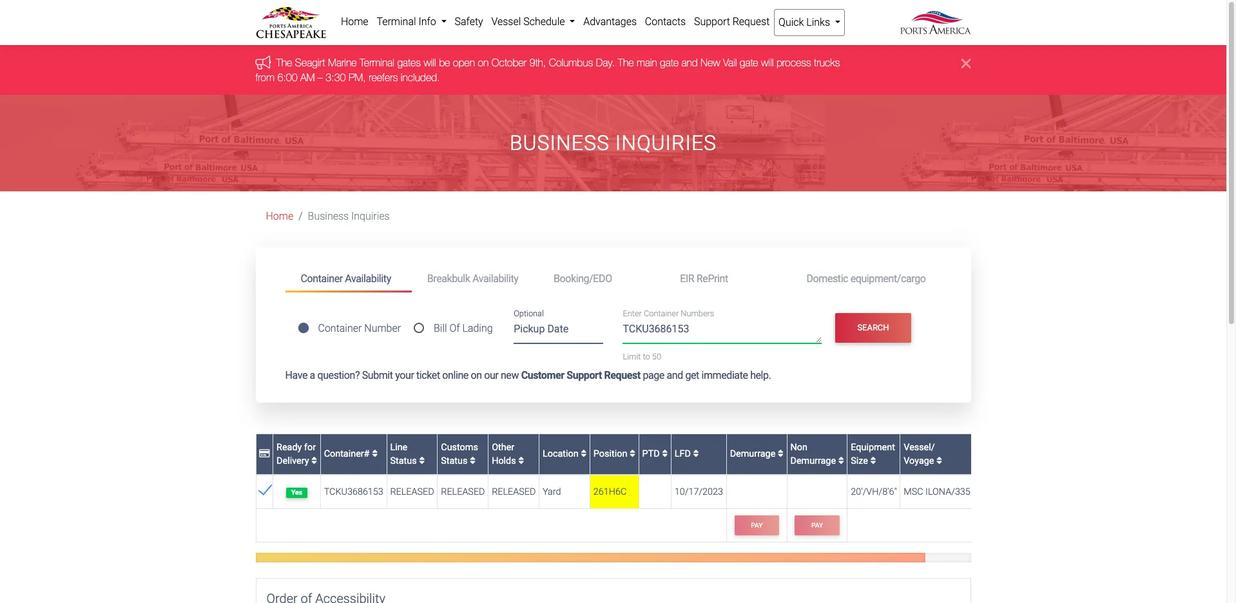 Task type: vqa. For each thing, say whether or not it's contained in the screenshot.
Business to the top
yes



Task type: describe. For each thing, give the bounding box(es) containing it.
have a question? submit your ticket online on our new customer support request page and get immediate help.
[[285, 369, 771, 382]]

reprint
[[697, 272, 728, 285]]

support inside support request link
[[694, 15, 730, 28]]

domestic
[[807, 272, 848, 285]]

lfd
[[675, 449, 693, 460]]

equipment size
[[851, 442, 895, 467]]

numbers
[[681, 309, 714, 319]]

booking/edo
[[554, 272, 612, 285]]

0 vertical spatial home link
[[337, 9, 373, 35]]

october
[[492, 57, 527, 69]]

seagirt
[[295, 57, 325, 69]]

1 vertical spatial inquiries
[[351, 210, 390, 223]]

50
[[652, 352, 661, 361]]

sort image for line status
[[419, 456, 425, 466]]

status for customs
[[441, 456, 468, 467]]

container number
[[318, 322, 401, 335]]

main
[[637, 57, 657, 69]]

bill of lading
[[434, 322, 493, 335]]

line status
[[390, 442, 419, 467]]

availability for breakbulk availability
[[472, 272, 519, 285]]

support request link
[[690, 9, 774, 35]]

new
[[501, 369, 519, 382]]

1 vertical spatial on
[[471, 369, 482, 382]]

credit card image
[[259, 450, 270, 459]]

1 will from the left
[[424, 57, 436, 69]]

availability for container availability
[[345, 272, 391, 285]]

demurrage inside non demurrage
[[791, 456, 836, 467]]

new
[[701, 57, 720, 69]]

ready
[[277, 442, 302, 453]]

location
[[543, 449, 581, 460]]

3:30
[[326, 71, 346, 83]]

the seagirt marine terminal gates will be open on october 9th, columbus day. the main gate and new vail gate will process trucks from 6:00 am – 3:30 pm, reefers included.
[[256, 57, 840, 83]]

voyage
[[904, 456, 934, 467]]

customer
[[521, 369, 564, 382]]

the seagirt marine terminal gates will be open on october 9th, columbus day. the main gate and new vail gate will process trucks from 6:00 am – 3:30 pm, reefers included. alert
[[0, 45, 1227, 95]]

safety
[[455, 15, 483, 28]]

sort image for equipment size
[[871, 456, 876, 466]]

1 vertical spatial support
[[567, 369, 602, 382]]

1 vertical spatial business
[[308, 210, 349, 223]]

1 gate from the left
[[660, 57, 679, 69]]

domestic equipment/cargo link
[[791, 267, 941, 291]]

get
[[685, 369, 699, 382]]

have
[[285, 369, 307, 382]]

sort image for vessel/ voyage
[[937, 456, 942, 466]]

domestic equipment/cargo
[[807, 272, 926, 285]]

Enter Container Numbers text field
[[623, 321, 822, 343]]

lfd link
[[675, 449, 699, 460]]

0 horizontal spatial demurrage
[[730, 449, 778, 460]]

our
[[484, 369, 499, 382]]

sort image for demurrage
[[778, 450, 784, 459]]

close image
[[961, 56, 971, 71]]

eir reprint link
[[665, 267, 791, 291]]

0 horizontal spatial business inquiries
[[308, 210, 390, 223]]

enter container numbers
[[623, 309, 714, 319]]

ticket
[[416, 369, 440, 382]]

terminal inside terminal info link
[[377, 15, 416, 28]]

the seagirt marine terminal gates will be open on october 9th, columbus day. the main gate and new vail gate will process trucks from 6:00 am – 3:30 pm, reefers included. link
[[256, 57, 840, 83]]

search
[[858, 323, 889, 333]]

1 vertical spatial container
[[644, 309, 679, 319]]

advantages
[[584, 15, 637, 28]]

breakbulk availability
[[427, 272, 519, 285]]

optional
[[514, 309, 544, 319]]

holds
[[492, 456, 516, 467]]

customs
[[441, 442, 478, 453]]

safety link
[[451, 9, 487, 35]]

home for left home link
[[266, 210, 293, 223]]

location link
[[543, 449, 587, 460]]

submit
[[362, 369, 393, 382]]

container availability
[[301, 272, 391, 285]]

eir
[[680, 272, 694, 285]]

other
[[492, 442, 515, 453]]

sort image inside lfd 'link'
[[693, 450, 699, 459]]

on inside the seagirt marine terminal gates will be open on october 9th, columbus day. the main gate and new vail gate will process trucks from 6:00 am – 3:30 pm, reefers included.
[[478, 57, 489, 69]]

vessel/ voyage
[[904, 442, 937, 467]]

question?
[[317, 369, 360, 382]]

day.
[[596, 57, 615, 69]]

Optional text field
[[514, 318, 604, 344]]

2 gate from the left
[[740, 57, 758, 69]]

position link
[[594, 449, 636, 460]]

support request
[[694, 15, 770, 28]]

line
[[390, 442, 408, 453]]

20'/vh/8'6"
[[851, 487, 897, 498]]

1 horizontal spatial business inquiries
[[510, 131, 717, 155]]

0 horizontal spatial request
[[604, 369, 641, 382]]

of
[[450, 322, 460, 335]]

links
[[807, 16, 830, 28]]

open
[[453, 57, 475, 69]]

position
[[594, 449, 630, 460]]

help.
[[750, 369, 771, 382]]

eir reprint
[[680, 272, 728, 285]]

yes
[[291, 489, 303, 497]]

size
[[851, 456, 868, 467]]

261h6c
[[594, 487, 627, 498]]

marine
[[328, 57, 357, 69]]

included.
[[401, 71, 440, 83]]

other holds
[[492, 442, 518, 467]]

page
[[643, 369, 665, 382]]



Task type: locate. For each thing, give the bounding box(es) containing it.
bullhorn image
[[256, 55, 276, 69]]

info
[[419, 15, 436, 28]]

sort image right the holds
[[518, 456, 524, 466]]

trucks
[[814, 57, 840, 69]]

sort image inside "position" link
[[630, 450, 636, 459]]

sort image for position
[[630, 450, 636, 459]]

container# link
[[324, 449, 378, 460]]

0 vertical spatial terminal
[[377, 15, 416, 28]]

2 availability from the left
[[472, 272, 519, 285]]

0 vertical spatial business
[[510, 131, 610, 155]]

1 released from the left
[[390, 487, 434, 498]]

1 vertical spatial business inquiries
[[308, 210, 390, 223]]

ready for delivery
[[277, 442, 316, 467]]

1 horizontal spatial home
[[341, 15, 368, 28]]

sort image inside container# link
[[372, 450, 378, 459]]

gates
[[397, 57, 421, 69]]

sort image
[[581, 450, 587, 459], [630, 450, 636, 459], [778, 450, 784, 459], [838, 456, 844, 466]]

schedule
[[524, 15, 565, 28]]

sort image left non
[[778, 450, 784, 459]]

terminal up reefers
[[360, 57, 395, 69]]

terminal info
[[377, 15, 439, 28]]

container left number
[[318, 322, 362, 335]]

sort image up 10/17/2023
[[693, 450, 699, 459]]

2 status from the left
[[441, 456, 468, 467]]

to
[[643, 352, 650, 361]]

the right day. at top
[[618, 57, 634, 69]]

status for line
[[390, 456, 417, 467]]

sort image inside location link
[[581, 450, 587, 459]]

1 horizontal spatial gate
[[740, 57, 758, 69]]

support right customer
[[567, 369, 602, 382]]

2 vertical spatial container
[[318, 322, 362, 335]]

availability inside "link"
[[472, 272, 519, 285]]

1 status from the left
[[390, 456, 417, 467]]

support
[[694, 15, 730, 28], [567, 369, 602, 382]]

1 vertical spatial home
[[266, 210, 293, 223]]

2 will from the left
[[761, 57, 774, 69]]

0 horizontal spatial will
[[424, 57, 436, 69]]

contacts
[[645, 15, 686, 28]]

terminal inside the seagirt marine terminal gates will be open on october 9th, columbus day. the main gate and new vail gate will process trucks from 6:00 am – 3:30 pm, reefers included.
[[360, 57, 395, 69]]

pm,
[[349, 71, 366, 83]]

sort image left line
[[372, 450, 378, 459]]

from
[[256, 71, 275, 83]]

1 horizontal spatial support
[[694, 15, 730, 28]]

equipment/cargo
[[851, 272, 926, 285]]

0 vertical spatial and
[[682, 57, 698, 69]]

ilona/335r
[[926, 487, 977, 498]]

on
[[478, 57, 489, 69], [471, 369, 482, 382]]

customer support request link
[[521, 369, 641, 382]]

demurrage down non
[[791, 456, 836, 467]]

1 availability from the left
[[345, 272, 391, 285]]

1 horizontal spatial inquiries
[[615, 131, 717, 155]]

sort image for ready for delivery
[[311, 456, 317, 466]]

demurrage link
[[730, 449, 784, 460]]

1 horizontal spatial availability
[[472, 272, 519, 285]]

1 vertical spatial home link
[[266, 210, 293, 223]]

number
[[364, 322, 401, 335]]

home
[[341, 15, 368, 28], [266, 210, 293, 223]]

status inside "customs status"
[[441, 456, 468, 467]]

on left our at the bottom of page
[[471, 369, 482, 382]]

1 vertical spatial terminal
[[360, 57, 395, 69]]

sort image
[[372, 450, 378, 459], [662, 450, 668, 459], [693, 450, 699, 459], [311, 456, 317, 466], [419, 456, 425, 466], [470, 456, 476, 466], [518, 456, 524, 466], [871, 456, 876, 466], [937, 456, 942, 466]]

tcku3686153
[[324, 487, 383, 498]]

non
[[791, 442, 808, 453]]

am
[[300, 71, 315, 83]]

online
[[442, 369, 469, 382]]

status down line
[[390, 456, 417, 467]]

0 vertical spatial inquiries
[[615, 131, 717, 155]]

msc ilona/335r
[[904, 487, 977, 498]]

will
[[424, 57, 436, 69], [761, 57, 774, 69]]

0 horizontal spatial business
[[308, 210, 349, 223]]

0 horizontal spatial status
[[390, 456, 417, 467]]

gate right vail
[[740, 57, 758, 69]]

sort image right voyage
[[937, 456, 942, 466]]

0 vertical spatial request
[[733, 15, 770, 28]]

availability
[[345, 272, 391, 285], [472, 272, 519, 285]]

1 horizontal spatial request
[[733, 15, 770, 28]]

1 the from the left
[[276, 57, 292, 69]]

delivery
[[277, 456, 309, 467]]

the up 6:00
[[276, 57, 292, 69]]

0 vertical spatial business inquiries
[[510, 131, 717, 155]]

breakbulk
[[427, 272, 470, 285]]

contacts link
[[641, 9, 690, 35]]

sort image left "customs status"
[[419, 456, 425, 466]]

demurrage
[[730, 449, 778, 460], [791, 456, 836, 467]]

gate right main
[[660, 57, 679, 69]]

enter
[[623, 309, 642, 319]]

0 vertical spatial on
[[478, 57, 489, 69]]

1 horizontal spatial status
[[441, 456, 468, 467]]

0 horizontal spatial inquiries
[[351, 210, 390, 223]]

booking/edo link
[[538, 267, 665, 291]]

terminal info link
[[373, 9, 451, 35]]

limit to 50
[[623, 352, 661, 361]]

0 horizontal spatial home
[[266, 210, 293, 223]]

container right the enter on the right bottom of the page
[[644, 309, 679, 319]]

0 vertical spatial support
[[694, 15, 730, 28]]

1 vertical spatial request
[[604, 369, 641, 382]]

2 horizontal spatial released
[[492, 487, 536, 498]]

limit
[[623, 352, 641, 361]]

your
[[395, 369, 414, 382]]

container for container availability
[[301, 272, 343, 285]]

0 horizontal spatial the
[[276, 57, 292, 69]]

yard
[[543, 487, 561, 498]]

request left quick
[[733, 15, 770, 28]]

released down the holds
[[492, 487, 536, 498]]

sort image left position
[[581, 450, 587, 459]]

status down customs
[[441, 456, 468, 467]]

will left be
[[424, 57, 436, 69]]

ptd link
[[642, 449, 668, 460]]

1 horizontal spatial business
[[510, 131, 610, 155]]

–
[[318, 71, 323, 83]]

0 horizontal spatial availability
[[345, 272, 391, 285]]

be
[[439, 57, 450, 69]]

sort image down customs
[[470, 456, 476, 466]]

terminal left info
[[377, 15, 416, 28]]

columbus
[[549, 57, 593, 69]]

2 the from the left
[[618, 57, 634, 69]]

will left process at top
[[761, 57, 774, 69]]

sort image left 'lfd'
[[662, 450, 668, 459]]

sort image down equipment on the bottom right of the page
[[871, 456, 876, 466]]

1 horizontal spatial will
[[761, 57, 774, 69]]

immediate
[[702, 369, 748, 382]]

sort image down for
[[311, 456, 317, 466]]

1 vertical spatial and
[[667, 369, 683, 382]]

container
[[301, 272, 343, 285], [644, 309, 679, 319], [318, 322, 362, 335]]

and inside the seagirt marine terminal gates will be open on october 9th, columbus day. the main gate and new vail gate will process trucks from 6:00 am – 3:30 pm, reefers included.
[[682, 57, 698, 69]]

released down the line status
[[390, 487, 434, 498]]

and left "get"
[[667, 369, 683, 382]]

1 horizontal spatial the
[[618, 57, 634, 69]]

reefers
[[369, 71, 398, 83]]

sort image for other holds
[[518, 456, 524, 466]]

for
[[304, 442, 316, 453]]

customs status
[[441, 442, 478, 467]]

released down "customs status"
[[441, 487, 485, 498]]

1 horizontal spatial home link
[[337, 9, 373, 35]]

container up "container number"
[[301, 272, 343, 285]]

on right open
[[478, 57, 489, 69]]

and
[[682, 57, 698, 69], [667, 369, 683, 382]]

advantages link
[[579, 9, 641, 35]]

request down "limit"
[[604, 369, 641, 382]]

sort image left ptd
[[630, 450, 636, 459]]

3 released from the left
[[492, 487, 536, 498]]

1 horizontal spatial released
[[441, 487, 485, 498]]

support up new
[[694, 15, 730, 28]]

status inside the line status
[[390, 456, 417, 467]]

lading
[[462, 322, 493, 335]]

search button
[[836, 313, 911, 343]]

home for home link to the top
[[341, 15, 368, 28]]

0 horizontal spatial support
[[567, 369, 602, 382]]

quick links link
[[774, 9, 845, 36]]

0 horizontal spatial released
[[390, 487, 434, 498]]

sort image left size
[[838, 456, 844, 466]]

availability right breakbulk
[[472, 272, 519, 285]]

0 vertical spatial container
[[301, 272, 343, 285]]

vessel/
[[904, 442, 935, 453]]

0 horizontal spatial gate
[[660, 57, 679, 69]]

1 horizontal spatial demurrage
[[791, 456, 836, 467]]

business
[[510, 131, 610, 155], [308, 210, 349, 223]]

and left new
[[682, 57, 698, 69]]

the
[[276, 57, 292, 69], [618, 57, 634, 69]]

0 horizontal spatial home link
[[266, 210, 293, 223]]

vessel schedule
[[491, 15, 567, 28]]

2 released from the left
[[441, 487, 485, 498]]

sort image for customs status
[[470, 456, 476, 466]]

6:00
[[277, 71, 298, 83]]

breakbulk availability link
[[412, 267, 538, 291]]

0 vertical spatial home
[[341, 15, 368, 28]]

availability up "container number"
[[345, 272, 391, 285]]

container for container number
[[318, 322, 362, 335]]

container availability link
[[285, 267, 412, 293]]

sort image inside ptd link
[[662, 450, 668, 459]]

quick
[[779, 16, 804, 28]]

demurrage left non
[[730, 449, 778, 460]]

ptd
[[642, 449, 662, 460]]

a
[[310, 369, 315, 382]]

bill
[[434, 322, 447, 335]]

sort image inside demurrage link
[[778, 450, 784, 459]]

sort image for location
[[581, 450, 587, 459]]

home link
[[337, 9, 373, 35], [266, 210, 293, 223]]



